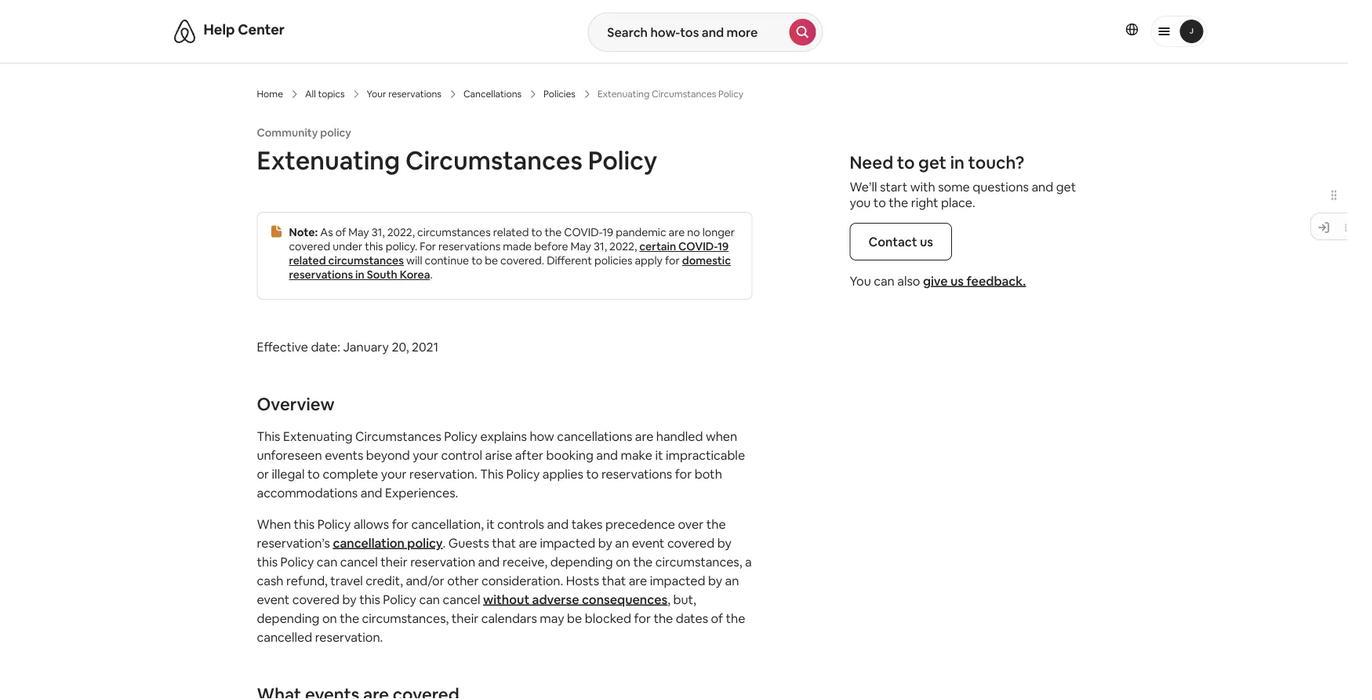 Task type: vqa. For each thing, say whether or not it's contained in the screenshot.
on inside the . Guests that are impacted by an event covered by this Policy can cancel their reservation and receive, depending on the circumstances, a cash refund, travel credit, and/or other consideration. Hosts that are impacted by an event covered by this Policy can cancel
yes



Task type: describe. For each thing, give the bounding box(es) containing it.
effective
[[257, 339, 308, 355]]

related inside certain covid-19 related circumstances
[[289, 253, 326, 268]]

help center link
[[204, 20, 285, 39]]

the inside . guests that are impacted by an event covered by this policy can cancel their reservation and receive, depending on the circumstances, a cash refund, travel credit, and/or other consideration. hosts that are impacted by an event covered by this policy can cancel
[[634, 554, 653, 570]]

on inside , but, depending on the circumstances, their calendars may be blocked for the dates of the cancelled reservation.
[[322, 610, 337, 626]]

control
[[441, 447, 483, 463]]

reservations inside this extenuating circumstances policy explains how cancellations are handled when unforeseen events beyond your control arise after booking and make it impracticable or illegal to complete your reservation. this policy applies to reservations for both accommodations and experiences.
[[602, 466, 673, 482]]

or
[[257, 466, 269, 482]]

south
[[367, 268, 398, 282]]

0 horizontal spatial get
[[919, 151, 947, 173]]

handled
[[657, 428, 703, 444]]

it inside this extenuating circumstances policy explains how cancellations are handled when unforeseen events beyond your control arise after booking and make it impracticable or illegal to complete your reservation. this policy applies to reservations for both accommodations and experiences.
[[656, 447, 663, 463]]

circumstances, inside , but, depending on the circumstances, their calendars may be blocked for the dates of the cancelled reservation.
[[362, 610, 449, 626]]

policy up 'pandemic'
[[588, 144, 658, 177]]

2 vertical spatial covered
[[292, 591, 340, 607]]

questions
[[973, 179, 1030, 195]]

effective date: january 20, 2021
[[257, 339, 439, 355]]

1 horizontal spatial an
[[726, 572, 739, 589]]

are inside the as of may 31, 2022, circumstances related to the covid-19 pandemic are no longer covered under this policy. for reservations made before may 31, 2022,
[[669, 225, 685, 239]]

right
[[912, 194, 939, 210]]

to up the start
[[897, 151, 915, 173]]

0 vertical spatial circumstances
[[406, 144, 583, 177]]

1 horizontal spatial that
[[602, 572, 626, 589]]

domestic
[[683, 253, 731, 268]]

covered inside the as of may 31, 2022, circumstances related to the covid-19 pandemic are no longer covered under this policy. for reservations made before may 31, 2022,
[[289, 239, 331, 253]]

adverse
[[532, 591, 580, 607]]

with
[[911, 179, 936, 195]]

cancellations
[[464, 88, 522, 100]]

longer
[[703, 225, 735, 239]]

january
[[343, 339, 389, 355]]

0 horizontal spatial your
[[381, 466, 407, 482]]

policies link
[[544, 88, 576, 100]]

as
[[320, 225, 333, 239]]

circumstances for related
[[328, 253, 404, 268]]

a
[[745, 554, 752, 570]]

circumstances, inside . guests that are impacted by an event covered by this policy can cancel their reservation and receive, depending on the circumstances, a cash refund, travel credit, and/or other consideration. hosts that are impacted by an event covered by this policy can cancel
[[656, 554, 743, 570]]

the down ,
[[654, 610, 673, 626]]

booking
[[546, 447, 594, 463]]

policy down after
[[507, 466, 540, 482]]

covid- inside certain covid-19 related circumstances
[[679, 239, 718, 253]]

reservation
[[410, 554, 476, 570]]

note:
[[289, 225, 318, 239]]

without adverse consequences
[[483, 591, 668, 607]]

0 horizontal spatial us
[[920, 233, 934, 250]]

0 vertical spatial this
[[257, 428, 280, 444]]

home
[[257, 88, 283, 100]]

will continue to be covered. different policies apply for
[[404, 253, 683, 268]]

no
[[688, 225, 700, 239]]

this up cash
[[257, 554, 278, 570]]

their inside . guests that are impacted by an event covered by this policy can cancel their reservation and receive, depending on the circumstances, a cash refund, travel credit, and/or other consideration. hosts that are impacted by an event covered by this policy can cancel
[[381, 554, 408, 570]]

cancellations
[[557, 428, 633, 444]]

may
[[571, 239, 592, 253]]

circumstances inside this extenuating circumstances policy explains how cancellations are handled when unforeseen events beyond your control arise after booking and make it impracticable or illegal to complete your reservation. this policy applies to reservations for both accommodations and experiences.
[[355, 428, 442, 444]]

1 horizontal spatial event
[[632, 535, 665, 551]]

policy for cancellation policy
[[408, 535, 443, 551]]

give us feedback. link
[[924, 273, 1027, 289]]

other
[[447, 572, 479, 589]]

home link
[[257, 88, 283, 100]]

place.
[[942, 194, 976, 210]]

accommodations
[[257, 485, 358, 501]]

need to get in touch? we'll start with some questions and get you to the right place.
[[850, 151, 1077, 210]]

of may
[[336, 225, 369, 239]]

as of may 31, 2022, circumstances related to the covid-19 pandemic are no longer covered under this policy. for reservations made before may 31, 2022,
[[289, 225, 735, 253]]

community
[[257, 126, 318, 140]]

but,
[[674, 591, 697, 607]]

2021
[[412, 339, 439, 355]]

policy down credit,
[[383, 591, 417, 607]]

reservations inside the as of may 31, 2022, circumstances related to the covid-19 pandemic are no longer covered under this policy. for reservations made before may 31, 2022,
[[439, 239, 501, 253]]

1 horizontal spatial impacted
[[650, 572, 706, 589]]

0 horizontal spatial 2022,
[[387, 225, 415, 239]]

dates
[[676, 610, 709, 626]]

the down travel
[[340, 610, 359, 626]]

1 vertical spatial event
[[257, 591, 290, 607]]

on inside . guests that are impacted by an event covered by this policy can cancel their reservation and receive, depending on the circumstances, a cash refund, travel credit, and/or other consideration. hosts that are impacted by an event covered by this policy can cancel
[[616, 554, 631, 570]]

cancellation,
[[412, 516, 484, 532]]

depending inside , but, depending on the circumstances, their calendars may be blocked for the dates of the cancelled reservation.
[[257, 610, 320, 626]]

contact us link
[[850, 223, 953, 261]]

unforeseen
[[257, 447, 322, 463]]

to right continue
[[472, 253, 483, 268]]

topics
[[318, 88, 345, 100]]

this down credit,
[[360, 591, 380, 607]]

will
[[407, 253, 423, 268]]

refund,
[[286, 572, 328, 589]]

and down cancellations
[[597, 447, 618, 463]]

beyond
[[366, 447, 410, 463]]

0 horizontal spatial that
[[492, 535, 516, 551]]

Search how-tos and more search field
[[589, 13, 790, 51]]

policies
[[595, 253, 633, 268]]

you
[[850, 273, 872, 289]]

for
[[420, 239, 436, 253]]

by up of
[[709, 572, 723, 589]]

covid- inside the as of may 31, 2022, circumstances related to the covid-19 pandemic are no longer covered under this policy. for reservations made before may 31, 2022,
[[564, 225, 603, 239]]

depending inside . guests that are impacted by an event covered by this policy can cancel their reservation and receive, depending on the circumstances, a cash refund, travel credit, and/or other consideration. hosts that are impacted by an event covered by this policy can cancel
[[551, 554, 613, 570]]

policies
[[544, 88, 576, 100]]

for inside when this policy allows for cancellation, it controls and takes precedence over the reservation's
[[392, 516, 409, 532]]

center
[[238, 20, 285, 39]]

the inside need to get in touch? we'll start with some questions and get you to the right place.
[[889, 194, 909, 210]]

this inside when this policy allows for cancellation, it controls and takes precedence over the reservation's
[[294, 516, 315, 532]]

. guests that are impacted by an event covered by this policy can cancel their reservation and receive, depending on the circumstances, a cash refund, travel credit, and/or other consideration. hosts that are impacted by an event covered by this policy can cancel
[[257, 535, 752, 607]]

receive,
[[503, 554, 548, 570]]

0 vertical spatial be
[[485, 253, 498, 268]]

in inside need to get in touch? we'll start with some questions and get you to the right place.
[[951, 151, 965, 173]]

consequences
[[582, 591, 668, 607]]

circumstances for 2022,
[[417, 225, 491, 239]]

when
[[706, 428, 738, 444]]

certain covid-19 related circumstances
[[289, 239, 729, 268]]

before
[[535, 239, 569, 253]]

contact us
[[869, 233, 934, 250]]

the inside the as of may 31, 2022, circumstances related to the covid-19 pandemic are no longer covered under this policy. for reservations made before may 31, 2022,
[[545, 225, 562, 239]]

and down complete
[[361, 485, 383, 501]]

to right you at the right of page
[[874, 194, 887, 210]]

touch?
[[969, 151, 1025, 173]]

how
[[530, 428, 555, 444]]

continue
[[425, 253, 469, 268]]

reservation. inside , but, depending on the circumstances, their calendars may be blocked for the dates of the cancelled reservation.
[[315, 629, 383, 645]]

some
[[939, 179, 970, 195]]

main navigation menu image
[[1181, 20, 1204, 43]]

be inside , but, depending on the circumstances, their calendars may be blocked for the dates of the cancelled reservation.
[[567, 610, 582, 626]]

0 horizontal spatial 31,
[[372, 225, 385, 239]]

1 horizontal spatial 31,
[[594, 239, 607, 253]]

0 horizontal spatial can
[[317, 554, 338, 570]]

you
[[850, 194, 871, 210]]

in inside domestic reservations in south korea
[[356, 268, 365, 282]]

help
[[204, 20, 235, 39]]

reservation's
[[257, 535, 330, 551]]

0 vertical spatial can
[[874, 273, 895, 289]]

arise
[[485, 447, 513, 463]]

0 vertical spatial extenuating
[[257, 144, 400, 177]]

0 vertical spatial impacted
[[540, 535, 596, 551]]



Task type: locate. For each thing, give the bounding box(es) containing it.
domestic reservations in south korea link
[[289, 253, 731, 282]]

0 horizontal spatial be
[[485, 253, 498, 268]]

circumstances down of may
[[328, 253, 404, 268]]

give
[[924, 273, 948, 289]]

this right under
[[365, 239, 383, 253]]

0 horizontal spatial related
[[289, 253, 326, 268]]

policy
[[320, 126, 351, 140], [408, 535, 443, 551]]

event down precedence
[[632, 535, 665, 551]]

0 vertical spatial circumstances,
[[656, 554, 743, 570]]

by
[[598, 535, 613, 551], [718, 535, 732, 551], [709, 572, 723, 589], [343, 591, 357, 607]]

1 vertical spatial circumstances
[[355, 428, 442, 444]]

. for . guests that are impacted by an event covered by this policy can cancel their reservation and receive, depending on the circumstances, a cash refund, travel credit, and/or other consideration. hosts that are impacted by an event covered by this policy can cancel
[[443, 535, 446, 551]]

both
[[695, 466, 723, 482]]

for up cancellation policy
[[392, 516, 409, 532]]

0 horizontal spatial covid-
[[564, 225, 603, 239]]

0 vertical spatial on
[[616, 554, 631, 570]]

are up the consequences
[[629, 572, 647, 589]]

your reservations
[[367, 88, 442, 100]]

calendars
[[482, 610, 537, 626]]

2 horizontal spatial can
[[874, 273, 895, 289]]

extenuating inside this extenuating circumstances policy explains how cancellations are handled when unforeseen events beyond your control arise after booking and make it impracticable or illegal to complete your reservation. this policy applies to reservations for both accommodations and experiences.
[[283, 428, 353, 444]]

your
[[367, 88, 386, 100]]

0 horizontal spatial 19
[[603, 225, 614, 239]]

0 vertical spatial event
[[632, 535, 665, 551]]

1 vertical spatial on
[[322, 610, 337, 626]]

can up travel
[[317, 554, 338, 570]]

on down travel
[[322, 610, 337, 626]]

the up covered. different
[[545, 225, 562, 239]]

1 horizontal spatial 2022,
[[610, 239, 637, 253]]

1 vertical spatial their
[[452, 610, 479, 626]]

experiences.
[[385, 485, 459, 501]]

for down the consequences
[[634, 610, 651, 626]]

for inside this extenuating circumstances policy explains how cancellations are handled when unforeseen events beyond your control arise after booking and make it impracticable or illegal to complete your reservation. this policy applies to reservations for both accommodations and experiences.
[[675, 466, 692, 482]]

covered left under
[[289, 239, 331, 253]]

policy for community policy
[[320, 126, 351, 140]]

certain
[[640, 239, 676, 253]]

1 vertical spatial policy
[[408, 535, 443, 551]]

. up reservation
[[443, 535, 446, 551]]

that up the consequences
[[602, 572, 626, 589]]

are left no at the right top of page
[[669, 225, 685, 239]]

0 horizontal spatial cancel
[[340, 554, 378, 570]]

circumstances,
[[656, 554, 743, 570], [362, 610, 449, 626]]

0 vertical spatial get
[[919, 151, 947, 173]]

and inside when this policy allows for cancellation, it controls and takes precedence over the reservation's
[[547, 516, 569, 532]]

applies
[[543, 466, 584, 482]]

can
[[874, 273, 895, 289], [317, 554, 338, 570], [419, 591, 440, 607]]

0 vertical spatial us
[[920, 233, 934, 250]]

cancelled
[[257, 629, 312, 645]]

on
[[616, 554, 631, 570], [322, 610, 337, 626]]

it
[[656, 447, 663, 463], [487, 516, 495, 532]]

complete
[[323, 466, 378, 482]]

covid- up policies
[[564, 225, 603, 239]]

1 horizontal spatial 19
[[718, 239, 729, 253]]

1 horizontal spatial reservation.
[[410, 466, 478, 482]]

event
[[632, 535, 665, 551], [257, 591, 290, 607]]

related down note:
[[289, 253, 326, 268]]

circumstances down "cancellations" link at the top left of the page
[[406, 144, 583, 177]]

0 vertical spatial their
[[381, 554, 408, 570]]

covid-
[[564, 225, 603, 239], [679, 239, 718, 253]]

this up unforeseen
[[257, 428, 280, 444]]

event down cash
[[257, 591, 290, 607]]

. inside . guests that are impacted by an event covered by this policy can cancel their reservation and receive, depending on the circumstances, a cash refund, travel credit, and/or other consideration. hosts that are impacted by an event covered by this policy can cancel
[[443, 535, 446, 551]]

0 horizontal spatial impacted
[[540, 535, 596, 551]]

0 vertical spatial circumstances
[[417, 225, 491, 239]]

depending
[[551, 554, 613, 570], [257, 610, 320, 626]]

0 vertical spatial an
[[615, 535, 629, 551]]

0 horizontal spatial circumstances,
[[362, 610, 449, 626]]

1 vertical spatial circumstances,
[[362, 610, 449, 626]]

1 vertical spatial in
[[356, 268, 365, 282]]

to up accommodations
[[308, 466, 320, 482]]

help center
[[204, 20, 285, 39]]

0 vertical spatial that
[[492, 535, 516, 551]]

and left "takes" at left bottom
[[547, 516, 569, 532]]

in left south
[[356, 268, 365, 282]]

1 vertical spatial cancel
[[443, 591, 481, 607]]

0 horizontal spatial event
[[257, 591, 290, 607]]

reservation.
[[410, 466, 478, 482], [315, 629, 383, 645]]

their down cancellation policy
[[381, 554, 408, 570]]

on up the consequences
[[616, 554, 631, 570]]

contact
[[869, 233, 918, 250]]

0 vertical spatial it
[[656, 447, 663, 463]]

extenuating up events
[[283, 428, 353, 444]]

reservation. down travel
[[315, 629, 383, 645]]

the left right
[[889, 194, 909, 210]]

the inside when this policy allows for cancellation, it controls and takes precedence over the reservation's
[[707, 516, 726, 532]]

circumstances up continue
[[417, 225, 491, 239]]

circumstances inside certain covid-19 related circumstances
[[328, 253, 404, 268]]

reservation. inside this extenuating circumstances policy explains how cancellations are handled when unforeseen events beyond your control arise after booking and make it impracticable or illegal to complete your reservation. this policy applies to reservations for both accommodations and experiences.
[[410, 466, 478, 482]]

0 horizontal spatial it
[[487, 516, 495, 532]]

1 vertical spatial impacted
[[650, 572, 706, 589]]

cancel down cancellation
[[340, 554, 378, 570]]

by down "takes" at left bottom
[[598, 535, 613, 551]]

2 vertical spatial can
[[419, 591, 440, 607]]

reservations right for on the left
[[439, 239, 501, 253]]

0 horizontal spatial reservation.
[[315, 629, 383, 645]]

covered. different
[[501, 253, 592, 268]]

0 vertical spatial cancel
[[340, 554, 378, 570]]

1 horizontal spatial related
[[493, 225, 529, 239]]

are inside this extenuating circumstances policy explains how cancellations are handled when unforeseen events beyond your control arise after booking and make it impracticable or illegal to complete your reservation. this policy applies to reservations for both accommodations and experiences.
[[635, 428, 654, 444]]

us right "contact"
[[920, 233, 934, 250]]

when
[[257, 516, 291, 532]]

your reservations link
[[367, 88, 442, 100]]

1 vertical spatial us
[[951, 273, 964, 289]]

to up will continue to be covered. different policies apply for
[[532, 225, 543, 239]]

0 horizontal spatial on
[[322, 610, 337, 626]]

the down precedence
[[634, 554, 653, 570]]

hosts
[[566, 572, 600, 589]]

and/or
[[406, 572, 445, 589]]

1 vertical spatial reservation.
[[315, 629, 383, 645]]

1 horizontal spatial this
[[480, 466, 504, 482]]

policy left allows
[[318, 516, 351, 532]]

impracticable
[[666, 447, 746, 463]]

covered
[[289, 239, 331, 253], [668, 535, 715, 551], [292, 591, 340, 607]]

1 horizontal spatial on
[[616, 554, 631, 570]]

. right will
[[430, 268, 433, 282]]

policy down reservation's
[[281, 554, 314, 570]]

cancel down "other"
[[443, 591, 481, 607]]

0 vertical spatial your
[[413, 447, 439, 463]]

without adverse consequences link
[[483, 591, 668, 607]]

start
[[880, 179, 908, 195]]

can down 'and/or' at the bottom left of the page
[[419, 591, 440, 607]]

0 horizontal spatial policy
[[320, 126, 351, 140]]

policy up control
[[444, 428, 478, 444]]

0 horizontal spatial depending
[[257, 610, 320, 626]]

1 vertical spatial be
[[567, 610, 582, 626]]

0 vertical spatial reservation.
[[410, 466, 478, 482]]

extenuating circumstances policy
[[257, 144, 658, 177]]

policy
[[588, 144, 658, 177], [444, 428, 478, 444], [507, 466, 540, 482], [318, 516, 351, 532], [281, 554, 314, 570], [383, 591, 417, 607]]

19 inside the as of may 31, 2022, circumstances related to the covid-19 pandemic are no longer covered under this policy. for reservations made before may 31, 2022,
[[603, 225, 614, 239]]

it up 'guests' on the left of the page
[[487, 516, 495, 532]]

31, right 'may'
[[594, 239, 607, 253]]

covered down over
[[668, 535, 715, 551]]

0 horizontal spatial .
[[430, 268, 433, 282]]

community policy
[[257, 126, 351, 140]]

reservations down under
[[289, 268, 353, 282]]

depending up 'cancelled'
[[257, 610, 320, 626]]

that down controls
[[492, 535, 516, 551]]

and right questions
[[1032, 179, 1054, 195]]

1 horizontal spatial in
[[951, 151, 965, 173]]

. for .
[[430, 268, 433, 282]]

1 horizontal spatial policy
[[408, 535, 443, 551]]

2022, left certain at the top
[[610, 239, 637, 253]]

their down "other"
[[452, 610, 479, 626]]

are up make
[[635, 428, 654, 444]]

None search field
[[588, 13, 823, 52]]

reservations right the your
[[389, 88, 442, 100]]

1 horizontal spatial covid-
[[679, 239, 718, 253]]

0 vertical spatial .
[[430, 268, 433, 282]]

by down both
[[718, 535, 732, 551]]

1 vertical spatial an
[[726, 572, 739, 589]]

1 vertical spatial circumstances
[[328, 253, 404, 268]]

airbnb homepage image
[[172, 19, 197, 44]]

it right make
[[656, 447, 663, 463]]

your down 'beyond'
[[381, 466, 407, 482]]

covid- right certain at the top
[[679, 239, 718, 253]]

all topics link
[[305, 88, 345, 100]]

cancellation policy
[[333, 535, 443, 551]]

,
[[668, 591, 671, 607]]

over
[[678, 516, 704, 532]]

31, right of may
[[372, 225, 385, 239]]

and inside need to get in touch? we'll start with some questions and get you to the right place.
[[1032, 179, 1054, 195]]

to down booking
[[587, 466, 599, 482]]

1 horizontal spatial .
[[443, 535, 446, 551]]

0 horizontal spatial this
[[257, 428, 280, 444]]

19 inside certain covid-19 related circumstances
[[718, 239, 729, 253]]

0 vertical spatial in
[[951, 151, 965, 173]]

are up receive, at the bottom left of the page
[[519, 535, 537, 551]]

extenuating down community policy
[[257, 144, 400, 177]]

cancellation
[[333, 535, 405, 551]]

reservations
[[389, 88, 442, 100], [439, 239, 501, 253], [289, 268, 353, 282], [602, 466, 673, 482]]

0 vertical spatial policy
[[320, 126, 351, 140]]

depending up the hosts
[[551, 554, 613, 570]]

1 horizontal spatial their
[[452, 610, 479, 626]]

0 vertical spatial related
[[493, 225, 529, 239]]

to inside the as of may 31, 2022, circumstances related to the covid-19 pandemic are no longer covered under this policy. for reservations made before may 31, 2022,
[[532, 225, 543, 239]]

credit,
[[366, 572, 403, 589]]

by down travel
[[343, 591, 357, 607]]

this
[[365, 239, 383, 253], [294, 516, 315, 532], [257, 554, 278, 570], [360, 591, 380, 607]]

2022,
[[387, 225, 415, 239], [610, 239, 637, 253]]

0 horizontal spatial circumstances
[[328, 253, 404, 268]]

circumstances, down 'and/or' at the bottom left of the page
[[362, 610, 449, 626]]

all
[[305, 88, 316, 100]]

1 horizontal spatial cancel
[[443, 591, 481, 607]]

1 horizontal spatial depending
[[551, 554, 613, 570]]

.
[[430, 268, 433, 282], [443, 535, 446, 551]]

1 vertical spatial it
[[487, 516, 495, 532]]

19 up policies
[[603, 225, 614, 239]]

in up the some
[[951, 151, 965, 173]]

apply
[[635, 253, 663, 268]]

all topics
[[305, 88, 345, 100]]

we'll
[[850, 179, 878, 195]]

this inside the as of may 31, 2022, circumstances related to the covid-19 pandemic are no longer covered under this policy. for reservations made before may 31, 2022,
[[365, 239, 383, 253]]

your left control
[[413, 447, 439, 463]]

1 vertical spatial covered
[[668, 535, 715, 551]]

impacted up but,
[[650, 572, 706, 589]]

an
[[615, 535, 629, 551], [726, 572, 739, 589]]

0 horizontal spatial an
[[615, 535, 629, 551]]

cancellation policy link
[[333, 535, 443, 551]]

policy inside when this policy allows for cancellation, it controls and takes precedence over the reservation's
[[318, 516, 351, 532]]

you can also give us feedback.
[[850, 273, 1027, 289]]

travel
[[331, 572, 363, 589]]

1 horizontal spatial circumstances,
[[656, 554, 743, 570]]

after
[[515, 447, 544, 463]]

19 right no at the right top of page
[[718, 239, 729, 253]]

this up reservation's
[[294, 516, 315, 532]]

precedence
[[606, 516, 676, 532]]

make
[[621, 447, 653, 463]]

related up the domestic reservations in south korea link
[[493, 225, 529, 239]]

1 vertical spatial get
[[1057, 179, 1077, 195]]

guests
[[449, 535, 489, 551]]

circumstances inside the as of may 31, 2022, circumstances related to the covid-19 pandemic are no longer covered under this policy. for reservations made before may 31, 2022,
[[417, 225, 491, 239]]

for left both
[[675, 466, 692, 482]]

0 horizontal spatial their
[[381, 554, 408, 570]]

1 vertical spatial .
[[443, 535, 446, 551]]

0 vertical spatial covered
[[289, 239, 331, 253]]

reservations down make
[[602, 466, 673, 482]]

1 vertical spatial extenuating
[[283, 428, 353, 444]]

it inside when this policy allows for cancellation, it controls and takes precedence over the reservation's
[[487, 516, 495, 532]]

1 horizontal spatial be
[[567, 610, 582, 626]]

get right questions
[[1057, 179, 1077, 195]]

when this policy allows for cancellation, it controls and takes precedence over the reservation's
[[257, 516, 726, 551]]

20,
[[392, 339, 409, 355]]

and inside . guests that are impacted by an event covered by this policy can cancel their reservation and receive, depending on the circumstances, a cash refund, travel credit, and/or other consideration. hosts that are impacted by an event covered by this policy can cancel
[[478, 554, 500, 570]]

impacted down "takes" at left bottom
[[540, 535, 596, 551]]

of
[[711, 610, 723, 626]]

2022, left for on the left
[[387, 225, 415, 239]]

covered down "refund,"
[[292, 591, 340, 607]]

their inside , but, depending on the circumstances, their calendars may be blocked for the dates of the cancelled reservation.
[[452, 610, 479, 626]]

blocked
[[585, 610, 632, 626]]

policy.
[[386, 239, 418, 253]]

domestic reservations in south korea
[[289, 253, 731, 282]]

us right give
[[951, 273, 964, 289]]

need
[[850, 151, 894, 173]]

certain covid-19 related circumstances link
[[289, 239, 729, 268]]

related inside the as of may 31, 2022, circumstances related to the covid-19 pandemic are no longer covered under this policy. for reservations made before may 31, 2022,
[[493, 225, 529, 239]]

the right over
[[707, 516, 726, 532]]

for right 'apply'
[[665, 253, 680, 268]]

can right you
[[874, 273, 895, 289]]

1 horizontal spatial us
[[951, 273, 964, 289]]

1 vertical spatial this
[[480, 466, 504, 482]]

policy up reservation
[[408, 535, 443, 551]]

get up with
[[919, 151, 947, 173]]

and down 'guests' on the left of the page
[[478, 554, 500, 570]]

under
[[333, 239, 363, 253]]

are
[[669, 225, 685, 239], [635, 428, 654, 444], [519, 535, 537, 551], [629, 572, 647, 589]]

reservations inside domestic reservations in south korea
[[289, 268, 353, 282]]

the right of
[[726, 610, 746, 626]]

circumstances, down over
[[656, 554, 743, 570]]

for inside , but, depending on the circumstances, their calendars may be blocked for the dates of the cancelled reservation.
[[634, 610, 651, 626]]

takes
[[572, 516, 603, 532]]

1 horizontal spatial it
[[656, 447, 663, 463]]

cancellations link
[[464, 88, 522, 100]]

policy down topics
[[320, 126, 351, 140]]

circumstances up 'beyond'
[[355, 428, 442, 444]]

1 vertical spatial your
[[381, 466, 407, 482]]

this down arise
[[480, 466, 504, 482]]

1 horizontal spatial circumstances
[[417, 225, 491, 239]]

0 vertical spatial depending
[[551, 554, 613, 570]]

1 vertical spatial depending
[[257, 610, 320, 626]]

may
[[540, 610, 565, 626]]

1 horizontal spatial can
[[419, 591, 440, 607]]

also
[[898, 273, 921, 289]]

reservation. down control
[[410, 466, 478, 482]]

1 vertical spatial that
[[602, 572, 626, 589]]

1 horizontal spatial your
[[413, 447, 439, 463]]

be
[[485, 253, 498, 268], [567, 610, 582, 626]]

0 horizontal spatial in
[[356, 268, 365, 282]]

allows
[[354, 516, 389, 532]]

1 horizontal spatial get
[[1057, 179, 1077, 195]]

get
[[919, 151, 947, 173], [1057, 179, 1077, 195]]

without
[[483, 591, 530, 607]]



